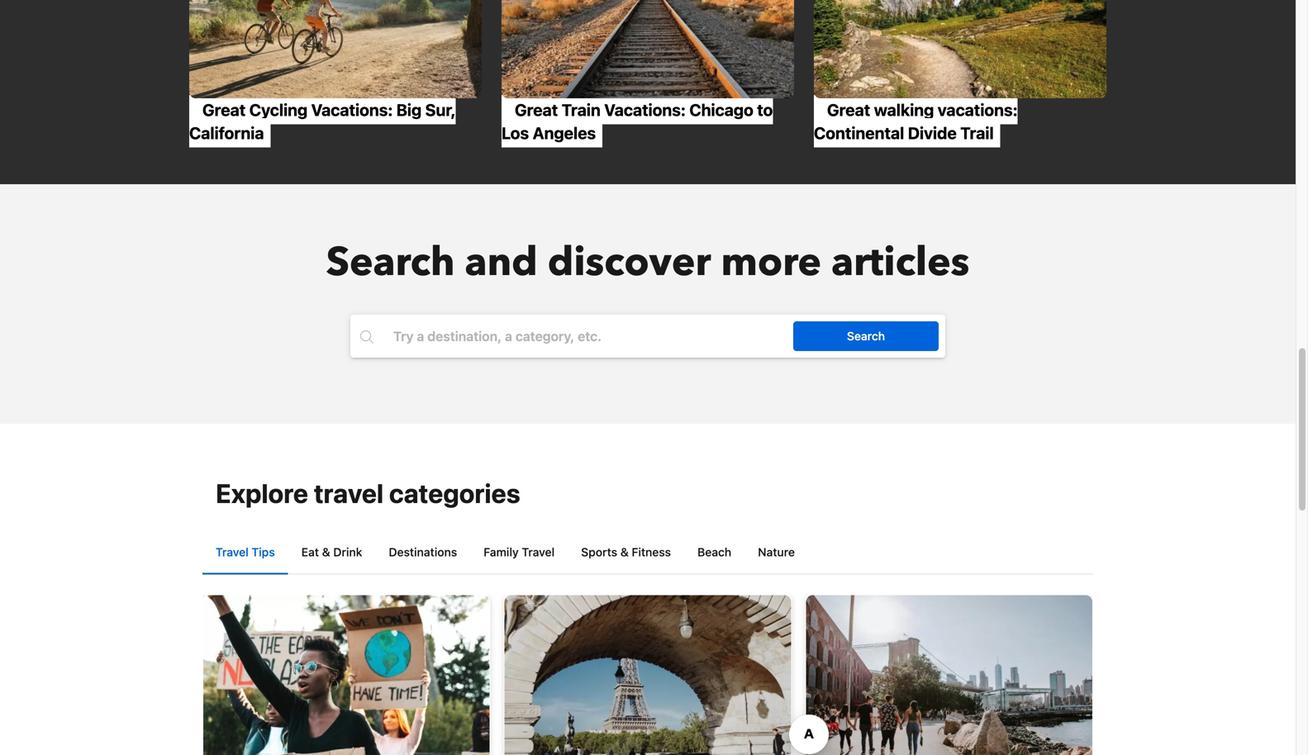 Task type: vqa. For each thing, say whether or not it's contained in the screenshot.
John, find homes for your next trip
no



Task type: locate. For each thing, give the bounding box(es) containing it.
great inside great walking vacations: continental divide trail
[[827, 100, 871, 120]]

explore travel categories
[[216, 478, 520, 509]]

2 horizontal spatial great
[[827, 100, 871, 120]]

2 travel from the left
[[522, 546, 555, 559]]

2 vacations: from the left
[[604, 100, 686, 120]]

vacations: inside great train vacations: chicago to los angeles
[[604, 100, 686, 120]]

california
[[189, 123, 264, 143]]

great walking vacations: continental divide trail
[[814, 100, 1018, 143]]

1 horizontal spatial search
[[847, 330, 885, 343]]

1 horizontal spatial travel
[[522, 546, 555, 559]]

vacations: inside great cycling vacations: big sur, california
[[311, 100, 393, 120]]

travel right family
[[522, 546, 555, 559]]

1 horizontal spatial great
[[515, 100, 558, 120]]

1 vertical spatial search
[[847, 330, 885, 343]]

1 vacations: from the left
[[311, 100, 393, 120]]

0 horizontal spatial vacations:
[[311, 100, 393, 120]]

travel tips
[[216, 546, 275, 559]]

great cycling vacations: big sur, california link
[[189, 0, 482, 148]]

& right eat
[[322, 546, 330, 559]]

vacations: left big
[[311, 100, 393, 120]]

& right sports
[[621, 546, 629, 559]]

sur,
[[425, 100, 456, 120]]

1 horizontal spatial &
[[621, 546, 629, 559]]

&
[[322, 546, 330, 559], [621, 546, 629, 559]]

discover
[[548, 236, 711, 290]]

1 travel from the left
[[216, 546, 249, 559]]

vacations:
[[311, 100, 393, 120], [604, 100, 686, 120]]

eat & drink
[[301, 546, 362, 559]]

3 great from the left
[[827, 100, 871, 120]]

destinations
[[389, 546, 457, 559]]

tab list
[[203, 530, 1094, 575]]

2 & from the left
[[621, 546, 629, 559]]

sports & fitness button
[[568, 530, 684, 574]]

great up los
[[515, 100, 558, 120]]

travel left "tips"
[[216, 546, 249, 559]]

48 hours in new york city image
[[806, 596, 1093, 756]]

great walking vacations: continental divide trail link
[[814, 0, 1107, 148]]

0 horizontal spatial travel
[[216, 546, 249, 559]]

search
[[326, 236, 455, 290], [847, 330, 885, 343]]

0 horizontal spatial search
[[326, 236, 455, 290]]

1 & from the left
[[322, 546, 330, 559]]

0 vertical spatial search
[[326, 236, 455, 290]]

0 horizontal spatial great
[[203, 100, 246, 120]]

family travel button
[[471, 530, 568, 574]]

great up california
[[203, 100, 246, 120]]

vacations: right train
[[604, 100, 686, 120]]

1 horizontal spatial vacations:
[[604, 100, 686, 120]]

great for train
[[515, 100, 558, 120]]

0 horizontal spatial &
[[322, 546, 330, 559]]

continental
[[814, 123, 905, 143]]

train
[[562, 100, 601, 120]]

chicago
[[690, 100, 754, 120]]

great for cycling
[[203, 100, 246, 120]]

travel
[[216, 546, 249, 559], [522, 546, 555, 559]]

vacations: for train
[[604, 100, 686, 120]]

great
[[203, 100, 246, 120], [515, 100, 558, 120], [827, 100, 871, 120]]

to
[[757, 100, 773, 120]]

vacations: for cycling
[[311, 100, 393, 120]]

great inside great cycling vacations: big sur, california
[[203, 100, 246, 120]]

search for search and discover more articles
[[326, 236, 455, 290]]

articles
[[832, 236, 970, 290]]

great up continental
[[827, 100, 871, 120]]

great inside great train vacations: chicago to los angeles
[[515, 100, 558, 120]]

divide
[[908, 123, 957, 143]]

1 great from the left
[[203, 100, 246, 120]]

search inside button
[[847, 330, 885, 343]]

more
[[721, 236, 822, 290]]

great for walking
[[827, 100, 871, 120]]

destinations button
[[376, 530, 471, 574]]

eat
[[301, 546, 319, 559]]

& for eat
[[322, 546, 330, 559]]

2 great from the left
[[515, 100, 558, 120]]



Task type: describe. For each thing, give the bounding box(es) containing it.
nature
[[758, 546, 795, 559]]

sports
[[581, 546, 618, 559]]

vacations:
[[938, 100, 1018, 120]]

trail
[[961, 123, 994, 143]]

and
[[465, 236, 538, 290]]

great cycling vacations: big sur, california
[[189, 100, 456, 143]]

search and discover more articles
[[326, 236, 970, 290]]

48 hours in paris, france image
[[505, 596, 791, 756]]

cycling
[[249, 100, 308, 120]]

tab list containing travel tips
[[203, 530, 1094, 575]]

explore
[[216, 478, 308, 509]]

drink
[[333, 546, 362, 559]]

nature button
[[745, 530, 808, 574]]

search button
[[794, 322, 939, 352]]

family
[[484, 546, 519, 559]]

beach button
[[684, 530, 745, 574]]

travel inside button
[[522, 546, 555, 559]]

great train vacations: chicago to los angeles
[[502, 100, 773, 143]]

search for search
[[847, 330, 885, 343]]

eat & drink button
[[288, 530, 376, 574]]

categories
[[389, 478, 520, 509]]

big
[[397, 100, 422, 120]]

travel tips button
[[203, 530, 288, 574]]

walking
[[874, 100, 934, 120]]

& for sports
[[621, 546, 629, 559]]

great train vacations: chicago to los angeles link
[[502, 0, 794, 148]]

6 standout sustainable cities around the world image
[[203, 596, 490, 756]]

travel
[[314, 478, 384, 509]]

los
[[502, 123, 529, 143]]

family travel
[[484, 546, 555, 559]]

tips
[[252, 546, 275, 559]]

fitness
[[632, 546, 671, 559]]

angeles
[[533, 123, 596, 143]]

travel inside "button"
[[216, 546, 249, 559]]

Try a destination, a category, etc. text field
[[380, 322, 813, 352]]

sports & fitness
[[581, 546, 671, 559]]

beach
[[698, 546, 732, 559]]



